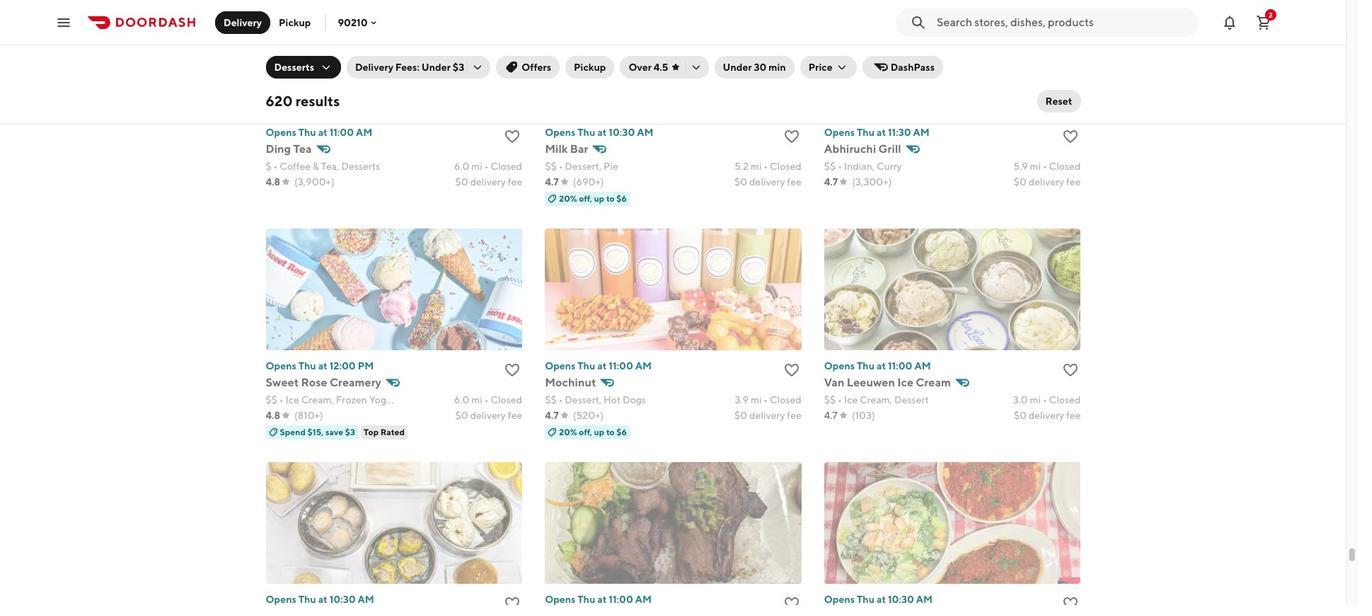Task type: vqa. For each thing, say whether or not it's contained in the screenshot.
taste
no



Task type: locate. For each thing, give the bounding box(es) containing it.
opens thu at 11:00 am link
[[545, 592, 802, 605]]

thu for sweet rose creamery
[[299, 360, 316, 371]]

$$ • ice cream, dessert
[[825, 394, 929, 405]]

20% off, up to $6
[[559, 193, 627, 204], [559, 427, 627, 437]]

0 horizontal spatial opens thu at 10:30 am link
[[266, 592, 523, 605]]

1 vertical spatial pickup button
[[566, 56, 615, 79]]

$3 right save
[[345, 427, 355, 437]]

ding tea
[[266, 142, 312, 155]]

$​0 delivery fee for rose
[[455, 410, 523, 421]]

1 vertical spatial $3
[[345, 427, 355, 437]]

0 horizontal spatial 10:30
[[330, 594, 356, 605]]

opens thu at 10:30 am
[[545, 126, 654, 138], [266, 594, 374, 605], [825, 594, 933, 605]]

10:30
[[609, 126, 635, 138], [330, 594, 356, 605], [888, 594, 915, 605]]

1 vertical spatial 20% off, up to $6
[[559, 427, 627, 437]]

0 vertical spatial 6.0
[[454, 160, 470, 172]]

over 4.5 button
[[620, 56, 709, 79]]

fee for grill
[[1067, 176, 1081, 187]]

6.0 mi • closed for ding tea
[[454, 160, 523, 172]]

20% off, up to $6 down (690+)
[[559, 193, 627, 204]]

1 $6 from the top
[[617, 193, 627, 204]]

spend $15, save $3
[[280, 427, 355, 437]]

1 dessert, from the top
[[565, 160, 602, 172]]

over
[[629, 62, 652, 73]]

3.0 mi • closed
[[1013, 394, 1081, 405]]

$$ down abhiruchi
[[825, 160, 836, 172]]

1 cream, from the left
[[301, 394, 334, 405]]

2 6.0 from the top
[[454, 394, 470, 405]]

pickup left over
[[574, 62, 606, 73]]

4.7 left the (103)
[[825, 410, 838, 421]]

$​0 for bar
[[735, 176, 748, 187]]

2 dessert, from the top
[[565, 394, 602, 405]]

$6 down pie
[[617, 193, 627, 204]]

0 vertical spatial 20% off, up to $6
[[559, 193, 627, 204]]

4.7 down $$ • indian, curry
[[825, 176, 838, 187]]

$15,
[[308, 427, 324, 437]]

click to add this store to your saved list image for mochinut
[[784, 361, 801, 378]]

12:00
[[330, 360, 356, 371]]

top
[[364, 427, 379, 437]]

desserts inside 'button'
[[274, 62, 314, 73]]

11:30
[[888, 126, 912, 138]]

2 to from the top
[[607, 427, 615, 437]]

2 under from the left
[[723, 62, 752, 73]]

$$ • dessert, hot dogs
[[545, 394, 646, 405]]

opens for mochinut
[[545, 360, 576, 371]]

delivery for delivery fees: under $3
[[355, 62, 394, 73]]

1 vertical spatial off,
[[579, 427, 593, 437]]

milk
[[545, 142, 568, 155]]

5.2
[[735, 160, 749, 172]]

closed
[[491, 160, 523, 172], [770, 160, 802, 172], [1050, 160, 1081, 172], [491, 394, 523, 405], [770, 394, 802, 405], [1050, 394, 1081, 405]]

2 horizontal spatial opens thu at 10:30 am
[[825, 594, 933, 605]]

closed for bar
[[770, 160, 802, 172]]

$$ down milk
[[545, 160, 557, 172]]

0 vertical spatial $3
[[453, 62, 465, 73]]

1 6.0 from the top
[[454, 160, 470, 172]]

1 horizontal spatial 10:30
[[609, 126, 635, 138]]

milk bar
[[545, 142, 589, 155]]

1 horizontal spatial $3
[[453, 62, 465, 73]]

yogurt
[[369, 394, 400, 405]]

0 horizontal spatial under
[[422, 62, 451, 73]]

4.7
[[545, 176, 559, 187], [825, 176, 838, 187], [545, 410, 559, 421], [825, 410, 838, 421]]

1 4.8 from the top
[[266, 176, 280, 187]]

opens for milk bar
[[545, 126, 576, 138]]

11:00 for van leeuwen ice cream
[[888, 360, 913, 371]]

1 horizontal spatial ice
[[844, 394, 858, 405]]

save
[[326, 427, 343, 437]]

1 horizontal spatial under
[[723, 62, 752, 73]]

0 vertical spatial dessert,
[[565, 160, 602, 172]]

1 vertical spatial 20%
[[559, 427, 577, 437]]

2
[[1269, 10, 1273, 19]]

2 horizontal spatial ice
[[898, 376, 914, 389]]

to down pie
[[607, 193, 615, 204]]

2 cream, from the left
[[860, 394, 893, 405]]

1 horizontal spatial desserts
[[341, 160, 380, 172]]

1 off, from the top
[[579, 193, 593, 204]]

1 horizontal spatial opens thu at 10:30 am link
[[825, 592, 1081, 605]]

11:00
[[330, 126, 354, 138], [609, 360, 634, 371], [888, 360, 913, 371], [609, 594, 634, 605]]

opens thu at 10:30 am link
[[266, 592, 523, 605], [825, 592, 1081, 605]]

offers button
[[496, 56, 560, 79]]

to
[[607, 193, 615, 204], [607, 427, 615, 437]]

dashpass button
[[863, 56, 944, 79]]

ice
[[898, 376, 914, 389], [286, 394, 299, 405], [844, 394, 858, 405]]

fee for rose
[[508, 410, 523, 421]]

$$ down van in the bottom right of the page
[[825, 394, 836, 405]]

2 up from the top
[[594, 427, 605, 437]]

1 opens thu at 10:30 am link from the left
[[266, 592, 523, 605]]

1 6.0 mi • closed from the top
[[454, 160, 523, 172]]

dessert, for milk bar
[[565, 160, 602, 172]]

desserts right tea,
[[341, 160, 380, 172]]

0 horizontal spatial delivery
[[224, 17, 262, 28]]

2 $6 from the top
[[617, 427, 627, 437]]

0 vertical spatial delivery
[[224, 17, 262, 28]]

$​0 delivery fee for bar
[[735, 176, 802, 187]]

0 vertical spatial desserts
[[274, 62, 314, 73]]

desserts up 620 results at the left top of the page
[[274, 62, 314, 73]]

click to add this store to your saved list image
[[504, 361, 521, 378], [784, 361, 801, 378]]

6.0 for ding tea
[[454, 160, 470, 172]]

1 vertical spatial dessert,
[[565, 394, 602, 405]]

$​0 delivery fee
[[455, 176, 523, 187], [735, 176, 802, 187], [1014, 176, 1081, 187], [455, 410, 523, 421], [735, 410, 802, 421], [1014, 410, 1081, 421]]

at for milk bar
[[598, 126, 607, 138]]

•
[[274, 160, 278, 172], [485, 160, 489, 172], [559, 160, 563, 172], [764, 160, 768, 172], [838, 160, 842, 172], [1043, 160, 1048, 172], [279, 394, 284, 405], [485, 394, 489, 405], [559, 394, 563, 405], [764, 394, 768, 405], [838, 394, 842, 405], [1043, 394, 1048, 405]]

opens thu at 11:00 am
[[266, 126, 373, 138], [545, 360, 652, 371], [825, 360, 931, 371], [545, 594, 652, 605]]

up down (690+)
[[594, 193, 605, 204]]

thu for abhiruchi grill
[[857, 126, 875, 138]]

up
[[594, 193, 605, 204], [594, 427, 605, 437]]

1 up from the top
[[594, 193, 605, 204]]

0 vertical spatial $6
[[617, 193, 627, 204]]

ice up the (103)
[[844, 394, 858, 405]]

to down hot
[[607, 427, 615, 437]]

20% down (690+)
[[559, 193, 577, 204]]

0 horizontal spatial opens thu at 10:30 am
[[266, 594, 374, 605]]

0 horizontal spatial ice
[[286, 394, 299, 405]]

notification bell image
[[1222, 14, 1239, 31]]

dessert, up (690+)
[[565, 160, 602, 172]]

1 horizontal spatial delivery
[[355, 62, 394, 73]]

$3 right fees:
[[453, 62, 465, 73]]

0 horizontal spatial $3
[[345, 427, 355, 437]]

1 20% from the top
[[559, 193, 577, 204]]

2 off, from the top
[[579, 427, 593, 437]]

up down (520+)
[[594, 427, 605, 437]]

0 vertical spatial to
[[607, 193, 615, 204]]

1 vertical spatial 4.8
[[266, 410, 280, 421]]

1 vertical spatial to
[[607, 427, 615, 437]]

1 vertical spatial $6
[[617, 427, 627, 437]]

ice down the sweet
[[286, 394, 299, 405]]

closed for leeuwen
[[1050, 394, 1081, 405]]

20% for milk bar
[[559, 193, 577, 204]]

2 20% from the top
[[559, 427, 577, 437]]

under right fees:
[[422, 62, 451, 73]]

1 click to add this store to your saved list image from the left
[[504, 361, 521, 378]]

1 vertical spatial 6.0
[[454, 394, 470, 405]]

0 vertical spatial 20%
[[559, 193, 577, 204]]

at for van leeuwen ice cream
[[877, 360, 886, 371]]

$6 down hot
[[617, 427, 627, 437]]

$6 for mochinut
[[617, 427, 627, 437]]

pickup button left over
[[566, 56, 615, 79]]

0 vertical spatial off,
[[579, 193, 593, 204]]

cream, down rose
[[301, 394, 334, 405]]

0 vertical spatial 6.0 mi • closed
[[454, 160, 523, 172]]

click to add this store to your saved list image
[[504, 128, 521, 145], [784, 128, 801, 145], [1063, 128, 1080, 145], [1063, 361, 1080, 378], [504, 595, 521, 605], [784, 595, 801, 605], [1063, 595, 1080, 605]]

closed for rose
[[491, 394, 523, 405]]

delivery inside button
[[224, 17, 262, 28]]

20% off, up to $6 down (520+)
[[559, 427, 627, 437]]

2 click to add this store to your saved list image from the left
[[784, 361, 801, 378]]

pie
[[604, 160, 619, 172]]

0 vertical spatial pickup
[[279, 17, 311, 28]]

$$ for milk bar
[[545, 160, 557, 172]]

under 30 min button
[[715, 56, 795, 79]]

20% down (520+)
[[559, 427, 577, 437]]

0 horizontal spatial cream,
[[301, 394, 334, 405]]

opens thu at 11:30 am
[[825, 126, 930, 138]]

min
[[769, 62, 786, 73]]

under left 30
[[723, 62, 752, 73]]

1 horizontal spatial click to add this store to your saved list image
[[784, 361, 801, 378]]

off, down (520+)
[[579, 427, 593, 437]]

2 6.0 mi • closed from the top
[[454, 394, 523, 405]]

at
[[318, 126, 328, 138], [598, 126, 607, 138], [877, 126, 886, 138], [318, 360, 328, 371], [598, 360, 607, 371], [877, 360, 886, 371], [318, 594, 328, 605], [598, 594, 607, 605], [877, 594, 886, 605]]

1 horizontal spatial pickup
[[574, 62, 606, 73]]

$$ down the sweet
[[266, 394, 278, 405]]

4.8 down $ in the top left of the page
[[266, 176, 280, 187]]

1 vertical spatial 6.0 mi • closed
[[454, 394, 523, 405]]

$$ down mochinut
[[545, 394, 557, 405]]

dessert, for mochinut
[[565, 394, 602, 405]]

mi for bar
[[751, 160, 762, 172]]

ice up dessert
[[898, 376, 914, 389]]

1 20% off, up to $6 from the top
[[559, 193, 627, 204]]

30
[[754, 62, 767, 73]]

up for mochinut
[[594, 427, 605, 437]]

1 horizontal spatial cream,
[[860, 394, 893, 405]]

grill
[[879, 142, 902, 155]]

6.0
[[454, 160, 470, 172], [454, 394, 470, 405]]

off, down (690+)
[[579, 193, 593, 204]]

$​0
[[455, 176, 468, 187], [735, 176, 748, 187], [1014, 176, 1027, 187], [455, 410, 468, 421], [735, 410, 748, 421], [1014, 410, 1027, 421]]

$3 for delivery fees: under $3
[[453, 62, 465, 73]]

spend
[[280, 427, 306, 437]]

$6
[[617, 193, 627, 204], [617, 427, 627, 437]]

1 horizontal spatial opens thu at 10:30 am
[[545, 126, 654, 138]]

0 vertical spatial 4.8
[[266, 176, 280, 187]]

2 4.8 from the top
[[266, 410, 280, 421]]

cream, down the leeuwen
[[860, 394, 893, 405]]

click to add this store to your saved list image left mochinut
[[504, 361, 521, 378]]

dessert, up (520+)
[[565, 394, 602, 405]]

4.7 for abhiruchi grill
[[825, 176, 838, 187]]

mi for leeuwen
[[1030, 394, 1041, 405]]

3.9
[[735, 394, 749, 405]]

opens
[[266, 126, 297, 138], [545, 126, 576, 138], [825, 126, 855, 138], [266, 360, 297, 371], [545, 360, 576, 371], [825, 360, 855, 371], [266, 594, 297, 605], [545, 594, 576, 605], [825, 594, 855, 605]]

cream, for leeuwen
[[860, 394, 893, 405]]

3 items, open order cart image
[[1256, 14, 1273, 31]]

90210 button
[[338, 17, 379, 28]]

4.7 down milk
[[545, 176, 559, 187]]

4.7 for mochinut
[[545, 410, 559, 421]]

0 vertical spatial up
[[594, 193, 605, 204]]

0 horizontal spatial pickup button
[[270, 11, 320, 34]]

1 vertical spatial delivery
[[355, 62, 394, 73]]

thu for milk bar
[[578, 126, 596, 138]]

2 20% off, up to $6 from the top
[[559, 427, 627, 437]]

click to add this store to your saved list image up the 3.9 mi • closed
[[784, 361, 801, 378]]

5.9 mi • closed
[[1014, 160, 1081, 172]]

$3
[[453, 62, 465, 73], [345, 427, 355, 437]]

delivery for bar
[[750, 176, 785, 187]]

thu
[[299, 126, 316, 138], [578, 126, 596, 138], [857, 126, 875, 138], [299, 360, 316, 371], [578, 360, 596, 371], [857, 360, 875, 371], [299, 594, 316, 605], [578, 594, 596, 605], [857, 594, 875, 605]]

4.8 for sweet rose creamery
[[266, 410, 280, 421]]

under inside under 30 min button
[[723, 62, 752, 73]]

0 horizontal spatial desserts
[[274, 62, 314, 73]]

ice for $$ • ice cream, dessert
[[844, 394, 858, 405]]

top rated
[[364, 427, 405, 437]]

cream,
[[301, 394, 334, 405], [860, 394, 893, 405]]

4.8 up spend
[[266, 410, 280, 421]]

4.7 for milk bar
[[545, 176, 559, 187]]

dessert
[[895, 394, 929, 405]]

thu for mochinut
[[578, 360, 596, 371]]

1 under from the left
[[422, 62, 451, 73]]

1 to from the top
[[607, 193, 615, 204]]

pickup up desserts 'button'
[[279, 17, 311, 28]]

4.7 left (520+)
[[545, 410, 559, 421]]

2 horizontal spatial 10:30
[[888, 594, 915, 605]]

desserts
[[274, 62, 314, 73], [341, 160, 380, 172]]

off,
[[579, 193, 593, 204], [579, 427, 593, 437]]

1 vertical spatial up
[[594, 427, 605, 437]]

pickup button up desserts 'button'
[[270, 11, 320, 34]]

0 horizontal spatial pickup
[[279, 17, 311, 28]]

fee for bar
[[787, 176, 802, 187]]

opens for ding tea
[[266, 126, 297, 138]]

dessert,
[[565, 160, 602, 172], [565, 394, 602, 405]]

0 horizontal spatial click to add this store to your saved list image
[[504, 361, 521, 378]]



Task type: describe. For each thing, give the bounding box(es) containing it.
fees:
[[396, 62, 420, 73]]

(103)
[[852, 410, 876, 421]]

10:30 for 1st 'opens thu at 10:30 am' "link" from right
[[888, 594, 915, 605]]

price button
[[800, 56, 857, 79]]

mi for grill
[[1030, 160, 1041, 172]]

$6 for milk bar
[[617, 193, 627, 204]]

ice for van leeuwen ice cream
[[898, 376, 914, 389]]

open menu image
[[55, 14, 72, 31]]

leeuwen
[[847, 376, 895, 389]]

$​0 delivery fee for grill
[[1014, 176, 1081, 187]]

off, for mochinut
[[579, 427, 593, 437]]

20% for mochinut
[[559, 427, 577, 437]]

20% off, up to $6 for milk bar
[[559, 193, 627, 204]]

price
[[809, 62, 833, 73]]

mochinut
[[545, 376, 596, 389]]

desserts button
[[266, 56, 341, 79]]

delivery for delivery
[[224, 17, 262, 28]]

thu for ding tea
[[299, 126, 316, 138]]

pm
[[358, 360, 374, 371]]

$$ • ice cream, frozen yogurt
[[266, 394, 400, 405]]

2 button
[[1250, 8, 1278, 36]]

(810+)
[[295, 410, 323, 421]]

(690+)
[[573, 176, 604, 187]]

$ • coffee & tea, desserts
[[266, 160, 380, 172]]

11:00 for ding tea
[[330, 126, 354, 138]]

at for sweet rose creamery
[[318, 360, 328, 371]]

3.9 mi • closed
[[735, 394, 802, 405]]

$​0 for rose
[[455, 410, 468, 421]]

offers
[[522, 62, 552, 73]]

opens thu at 10:30 am for 1st 'opens thu at 10:30 am' "link" from the left
[[266, 594, 374, 605]]

20% off, up to $6 for mochinut
[[559, 427, 627, 437]]

to for milk bar
[[607, 193, 615, 204]]

1 horizontal spatial pickup button
[[566, 56, 615, 79]]

620
[[266, 93, 293, 109]]

1 vertical spatial pickup
[[574, 62, 606, 73]]

thu for van leeuwen ice cream
[[857, 360, 875, 371]]

$​0 for leeuwen
[[1014, 410, 1027, 421]]

fee for leeuwen
[[1067, 410, 1081, 421]]

$​0 for tea
[[455, 176, 468, 187]]

opens for sweet rose creamery
[[266, 360, 297, 371]]

van leeuwen ice cream
[[825, 376, 951, 389]]

reset button
[[1037, 90, 1081, 113]]

van
[[825, 376, 845, 389]]

delivery for grill
[[1029, 176, 1065, 187]]

closed for tea
[[491, 160, 523, 172]]

cream
[[916, 376, 951, 389]]

abhiruchi grill
[[825, 142, 902, 155]]

ice for $$ • ice cream, frozen yogurt
[[286, 394, 299, 405]]

fee for tea
[[508, 176, 523, 187]]

opens thu at 11:00 am for van leeuwen ice cream
[[825, 360, 931, 371]]

5.9
[[1014, 160, 1028, 172]]

tea
[[293, 142, 312, 155]]

delivery button
[[215, 11, 270, 34]]

opens thu at 11:00 am for mochinut
[[545, 360, 652, 371]]

curry
[[877, 160, 902, 172]]

delivery for leeuwen
[[1029, 410, 1065, 421]]

abhiruchi
[[825, 142, 877, 155]]

$​0 delivery fee for tea
[[455, 176, 523, 187]]

(3,900+)
[[295, 176, 335, 187]]

results
[[296, 93, 340, 109]]

5.2 mi • closed
[[735, 160, 802, 172]]

at for ding tea
[[318, 126, 328, 138]]

bar
[[570, 142, 589, 155]]

4.7 for van leeuwen ice cream
[[825, 410, 838, 421]]

thu inside opens thu at 11:00 am link
[[578, 594, 596, 605]]

6.0 for sweet rose creamery
[[454, 394, 470, 405]]

mi for rose
[[472, 394, 483, 405]]

creamery
[[330, 376, 382, 389]]

opens thu at 11:00 am for ding tea
[[266, 126, 373, 138]]

to for mochinut
[[607, 427, 615, 437]]

3.0
[[1013, 394, 1028, 405]]

6.0 mi • closed for sweet rose creamery
[[454, 394, 523, 405]]

$$ • indian, curry
[[825, 160, 902, 172]]

4.8 for ding tea
[[266, 176, 280, 187]]

cream, for rose
[[301, 394, 334, 405]]

delivery fees: under $3
[[355, 62, 465, 73]]

coffee
[[280, 160, 311, 172]]

reset
[[1046, 96, 1073, 107]]

2 opens thu at 10:30 am link from the left
[[825, 592, 1081, 605]]

over 4.5
[[629, 62, 669, 73]]

mi for tea
[[472, 160, 483, 172]]

tea,
[[321, 160, 339, 172]]

1 vertical spatial desserts
[[341, 160, 380, 172]]

$
[[266, 160, 272, 172]]

rose
[[301, 376, 327, 389]]

delivery for tea
[[470, 176, 506, 187]]

$$ for van leeuwen ice cream
[[825, 394, 836, 405]]

sweet
[[266, 376, 299, 389]]

$$ for abhiruchi grill
[[825, 160, 836, 172]]

90210
[[338, 17, 368, 28]]

at for abhiruchi grill
[[877, 126, 886, 138]]

opens for abhiruchi grill
[[825, 126, 855, 138]]

at for mochinut
[[598, 360, 607, 371]]

$$ for sweet rose creamery
[[266, 394, 278, 405]]

up for milk bar
[[594, 193, 605, 204]]

11:00 for mochinut
[[609, 360, 634, 371]]

$3 for spend $15, save $3
[[345, 427, 355, 437]]

dogs
[[623, 394, 646, 405]]

sweet rose creamery
[[266, 376, 382, 389]]

&
[[313, 160, 319, 172]]

0 vertical spatial pickup button
[[270, 11, 320, 34]]

$$ • dessert, pie
[[545, 160, 619, 172]]

Store search: begin typing to search for stores available on DoorDash text field
[[937, 15, 1191, 30]]

620 results
[[266, 93, 340, 109]]

click to add this store to your saved list image for sweet rose creamery
[[504, 361, 521, 378]]

delivery for rose
[[470, 410, 506, 421]]

frozen
[[336, 394, 367, 405]]

(520+)
[[573, 410, 604, 421]]

opens thu at 12:00 pm
[[266, 360, 374, 371]]

10:30 for 1st 'opens thu at 10:30 am' "link" from the left
[[330, 594, 356, 605]]

dashpass
[[891, 62, 935, 73]]

4.5
[[654, 62, 669, 73]]

opens thu at 10:30 am for 1st 'opens thu at 10:30 am' "link" from right
[[825, 594, 933, 605]]

opens for van leeuwen ice cream
[[825, 360, 855, 371]]

ding
[[266, 142, 291, 155]]

(3,300+)
[[853, 176, 892, 187]]

hot
[[604, 394, 621, 405]]

$$ for mochinut
[[545, 394, 557, 405]]

off, for milk bar
[[579, 193, 593, 204]]

$​0 for grill
[[1014, 176, 1027, 187]]

closed for grill
[[1050, 160, 1081, 172]]

under 30 min
[[723, 62, 786, 73]]

indian,
[[844, 160, 875, 172]]

rated
[[381, 427, 405, 437]]

$​0 delivery fee for leeuwen
[[1014, 410, 1081, 421]]



